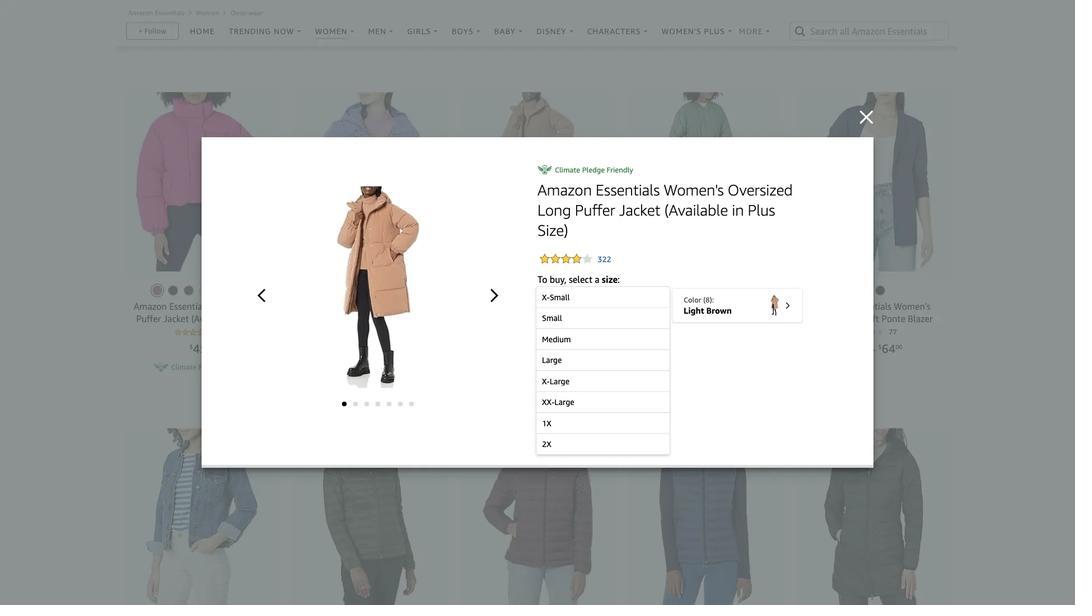 Task type: describe. For each thing, give the bounding box(es) containing it.
39
[[385, 327, 393, 336]]

size)
[[538, 221, 569, 239]]

way
[[556, 387, 571, 397]]

64
[[882, 342, 896, 356]]

follow
[[145, 27, 166, 35]]

40 for first deep brown icon
[[207, 343, 214, 350]]

search image
[[794, 24, 807, 38]]

amazon essentials women's lightweight long-sleeve water-resistant puffer jacket (available in plus size) image
[[323, 428, 417, 605]]

90
[[862, 343, 869, 350]]

women link
[[196, 9, 219, 17]]

amazon for amazon essentials women's oversized long puffer jacket (available in plus size)
[[538, 181, 592, 199]]

buy,
[[550, 274, 567, 285]]

+ follow
[[138, 27, 166, 35]]

+
[[138, 27, 143, 35]]

3 eggshell white image from the left
[[719, 285, 729, 296]]

women
[[196, 9, 219, 17]]

oversized
[[728, 181, 793, 199]]

2 neon pink image from the left
[[399, 285, 409, 296]]

3 +2 from the left
[[749, 286, 757, 294]]

$ 62 20
[[538, 330, 572, 350]]

amazon essentials women's oversized long puffer jacket (available in plus size) link
[[538, 180, 803, 240]]

xx-
[[542, 398, 555, 407]]

essentials for amazon essentials
[[155, 9, 185, 17]]

black image for deep brown image
[[336, 285, 346, 296]]

322
[[551, 327, 564, 336]]

45 for first deep brown icon
[[193, 342, 207, 356]]

12
[[567, 295, 576, 304]]

20 inside $ 62 20
[[563, 332, 572, 342]]

black image
[[876, 285, 886, 296]]

climate pledge friendly inside 62 dialog
[[555, 165, 634, 174]]

$ inside $ 62 20
[[538, 332, 543, 342]]

light brown image
[[771, 296, 779, 316]]

color ( 8 ): light brown
[[684, 295, 732, 316]]

8
[[706, 295, 710, 304]]

amazon essentials women's lightweight long-sleeve full-zip water-resistant packable hooded puffer jacket image
[[483, 428, 593, 605]]

a inside size ( 12 select a size
[[576, 306, 581, 316]]

90 – $ 64 00
[[862, 342, 903, 356]]

3 navy image from the left
[[860, 285, 870, 296]]

62 dialog
[[202, 110, 874, 539]]

puffer
[[575, 201, 616, 219]]

amazon essentials women's oversized long puffer jacket (available in plus size)
[[538, 181, 793, 239]]

large for xx-
[[555, 398, 575, 407]]

to
[[538, 274, 548, 285]]

x-small
[[542, 293, 570, 302]]

x- for large
[[542, 377, 550, 386]]

2 light brown image from the left
[[735, 285, 745, 296]]

77
[[889, 327, 898, 336]]

navy image for 45
[[383, 285, 393, 296]]

black image for dark olive icon in the top of the page
[[672, 285, 682, 296]]

xx-large
[[542, 398, 575, 407]]

plus
[[748, 201, 776, 219]]

eggshell white image for 45
[[199, 285, 210, 296]]

100%
[[548, 360, 569, 370]]

light
[[684, 306, 705, 316]]

20 inside 62 20
[[543, 343, 550, 350]]

1 deep brown image from the left
[[184, 285, 194, 296]]

brown
[[707, 306, 732, 316]]

amazon for amazon essentials
[[128, 9, 153, 17]]

62 20
[[529, 342, 550, 356]]

medium
[[542, 335, 571, 344]]

outerwear
[[231, 9, 263, 17]]

+2 link for amazon essentials women's oversized long puffer jacket (available in plus size) image
[[581, 286, 589, 295]]

(available
[[665, 201, 728, 219]]

( for ):
[[704, 295, 706, 304]]

0 vertical spatial size
[[602, 274, 618, 285]]

amazon essentials women's lightweight water-resistant hooded puffer coat (available in plus size) image
[[824, 428, 924, 605]]

$ inside 90 – $ 64 00
[[879, 343, 882, 350]]

long
[[538, 201, 571, 219]]

x- for small
[[542, 293, 550, 302]]

deep brown image
[[352, 285, 362, 296]]

closure
[[598, 387, 623, 397]]

amazon essentials women's quilted coat (available in plus size) image
[[669, 92, 743, 271]]

1 horizontal spatial size
[[583, 306, 598, 316]]

climate inside 62 dialog
[[555, 165, 581, 174]]

$ 45 40 for amazon essentials women's short waisted puffer jacket (available in plus size) image
[[358, 342, 382, 356]]

amazon essentials women's oversized long puffer jacket (available in plus size) image
[[501, 92, 575, 271]]

friendly inside 62 dialog
[[607, 165, 634, 174]]

40 for deep brown image
[[375, 343, 382, 350]]



Task type: vqa. For each thing, say whether or not it's contained in the screenshot.
adidas Unisex-Adult Alphabounce 2.0 Slides Sandal Prime
no



Task type: locate. For each thing, give the bounding box(es) containing it.
0 horizontal spatial (
[[565, 295, 567, 304]]

+ follow button
[[127, 23, 178, 39]]

1x
[[542, 419, 552, 428]]

0 horizontal spatial black image
[[168, 285, 178, 296]]

3 black image from the left
[[672, 285, 682, 296]]

1 vertical spatial small
[[542, 314, 562, 323]]

climate
[[555, 165, 581, 174], [171, 363, 197, 372], [339, 363, 365, 372], [507, 363, 533, 372]]

x- up 2-
[[542, 377, 550, 386]]

+2 link down "select"
[[581, 286, 589, 295]]

0 vertical spatial large
[[542, 356, 562, 365]]

0 horizontal spatial size
[[550, 295, 563, 304]]

amazon essentials women's short waisted puffer jacket (available in plus size) image
[[306, 92, 433, 271]]

0 horizontal spatial essentials
[[155, 9, 185, 17]]

1 navy image from the left
[[383, 285, 393, 296]]

eggshell white image for 20
[[536, 285, 546, 296]]

imported
[[548, 374, 581, 383]]

0 vertical spatial essentials
[[155, 9, 185, 17]]

amazon essentials women's jean jacket (available in plus size) image
[[146, 428, 258, 605]]

large
[[542, 356, 562, 365], [550, 377, 570, 386], [555, 398, 575, 407]]

0 vertical spatial a
[[595, 274, 600, 285]]

2 deep brown image from the left
[[704, 285, 714, 296]]

x-
[[542, 293, 550, 302], [542, 377, 550, 386]]

( up select
[[565, 295, 567, 304]]

black image for first deep brown icon
[[168, 285, 178, 296]]

0 horizontal spatial neon pink image
[[152, 285, 162, 296]]

2 horizontal spatial +2
[[749, 286, 757, 294]]

1 vertical spatial 20
[[543, 343, 550, 350]]

pledge
[[583, 165, 605, 174], [198, 363, 221, 372], [367, 363, 389, 372], [535, 363, 557, 372]]

1 40 from the left
[[207, 343, 214, 350]]

2 ( from the left
[[704, 295, 706, 304]]

0 horizontal spatial deep brown image
[[184, 285, 194, 296]]

large for x-
[[550, 377, 570, 386]]

dark olive image
[[688, 285, 698, 296]]

0 vertical spatial amazon
[[128, 9, 153, 17]]

1 horizontal spatial (
[[704, 295, 706, 304]]

outerwear link
[[231, 9, 263, 17]]

$
[[538, 332, 543, 342], [190, 343, 193, 350], [358, 343, 361, 350], [879, 343, 882, 350]]

deep brown image
[[184, 285, 194, 296], [704, 285, 714, 296]]

1 horizontal spatial neon pink image
[[399, 285, 409, 296]]

2 horizontal spatial eggshell white image
[[719, 285, 729, 296]]

1 +2 from the left
[[413, 286, 421, 294]]

sage green image
[[657, 285, 667, 296]]

2 +2 link from the left
[[749, 286, 757, 295]]

black image
[[168, 285, 178, 296], [336, 285, 346, 296], [672, 285, 682, 296]]

list box
[[537, 287, 670, 539]]

amazon up long
[[538, 181, 592, 199]]

amazon essentials
[[128, 9, 185, 17]]

62 inside dialog
[[543, 330, 563, 350]]

1 horizontal spatial eggshell white image
[[536, 285, 546, 296]]

1 horizontal spatial 45
[[361, 342, 375, 356]]

20 up 100%
[[543, 343, 550, 350]]

navy image left black image
[[860, 285, 870, 296]]

a
[[595, 274, 600, 285], [576, 306, 581, 316]]

navy image for 20
[[551, 285, 561, 296]]

0 vertical spatial small
[[550, 293, 570, 302]]

( inside color ( 8 ): light brown
[[704, 295, 706, 304]]

1 horizontal spatial light brown image
[[735, 285, 745, 296]]

0 horizontal spatial +2 link
[[581, 286, 589, 295]]

1 vertical spatial size
[[550, 295, 563, 304]]

essentials up follow
[[155, 9, 185, 17]]

navy image
[[383, 285, 393, 296], [551, 285, 561, 296], [860, 285, 870, 296]]

2 $ 45 40 from the left
[[358, 342, 382, 356]]

large down way
[[555, 398, 575, 407]]

2 horizontal spatial navy image
[[860, 285, 870, 296]]

2 40 from the left
[[375, 343, 382, 350]]

essentials
[[155, 9, 185, 17], [596, 181, 660, 199]]

pledge inside 62 dialog
[[583, 165, 605, 174]]

2 navy image from the left
[[551, 285, 561, 296]]

essentials inside amazon essentials women's oversized long puffer jacket (available in plus size)
[[596, 181, 660, 199]]

2 vertical spatial large
[[555, 398, 575, 407]]

list box containing x-small
[[537, 287, 670, 539]]

1 horizontal spatial 20
[[563, 332, 572, 342]]

62
[[543, 330, 563, 350], [529, 342, 543, 356]]

1 horizontal spatial essentials
[[596, 181, 660, 199]]

small
[[550, 293, 570, 302], [542, 314, 562, 323]]

0 vertical spatial 20
[[563, 332, 572, 342]]

Search all Amazon Essentials search field
[[811, 22, 931, 41]]

1 light brown image from the left
[[489, 285, 499, 296]]

green image
[[368, 285, 378, 296]]

0 horizontal spatial a
[[576, 306, 581, 316]]

+2 link right ):
[[749, 286, 757, 295]]

0 horizontal spatial 20
[[543, 343, 550, 350]]

2-
[[548, 387, 556, 397]]

size ( 12 select a size
[[550, 295, 598, 316]]

size up select
[[550, 295, 563, 304]]

select
[[569, 274, 593, 285]]

friendly
[[607, 165, 634, 174], [223, 363, 250, 372], [391, 363, 418, 372], [559, 363, 586, 372]]

0 horizontal spatial 40
[[207, 343, 214, 350]]

light brown image
[[489, 285, 499, 296], [735, 285, 745, 296]]

amazon essentials women's relaxed-fit soft ponte blazer image
[[814, 92, 934, 271]]

(
[[565, 295, 567, 304], [704, 295, 706, 304]]

:
[[618, 274, 620, 285]]

1 vertical spatial x-
[[542, 377, 550, 386]]

x- down to
[[542, 293, 550, 302]]

1 horizontal spatial $ 45 40
[[358, 342, 382, 356]]

1 horizontal spatial a
[[595, 274, 600, 285]]

2 black image from the left
[[336, 285, 346, 296]]

40
[[207, 343, 214, 350], [375, 343, 382, 350]]

1 vertical spatial large
[[550, 377, 570, 386]]

0 vertical spatial x-
[[542, 293, 550, 302]]

+2
[[413, 286, 421, 294], [581, 286, 589, 294], [749, 286, 757, 294]]

select
[[550, 306, 574, 316]]

2 45 from the left
[[361, 342, 375, 356]]

purple image
[[567, 285, 577, 296]]

color
[[684, 295, 702, 304]]

amazon essentials link
[[128, 9, 185, 17]]

2 +2 from the left
[[581, 286, 589, 294]]

$ 45 40
[[190, 342, 214, 356], [358, 342, 382, 356]]

1 vertical spatial amazon
[[538, 181, 592, 199]]

1 horizontal spatial deep brown image
[[704, 285, 714, 296]]

2 eggshell white image from the left
[[536, 285, 546, 296]]

1 black image from the left
[[168, 285, 178, 296]]

amazon up the +
[[128, 9, 153, 17]]

2 x- from the top
[[542, 377, 550, 386]]

2 horizontal spatial size
[[602, 274, 618, 285]]

1 horizontal spatial 40
[[375, 343, 382, 350]]

1 eggshell white image from the left
[[199, 285, 210, 296]]

jacket
[[620, 201, 661, 219]]

neon pink image
[[152, 285, 162, 296], [399, 285, 409, 296]]

1 horizontal spatial black image
[[336, 285, 346, 296]]

size right "select"
[[602, 274, 618, 285]]

climate pledge friendly
[[555, 165, 634, 174], [171, 363, 250, 372], [339, 363, 418, 372], [507, 363, 586, 372]]

0 horizontal spatial $ 45 40
[[190, 342, 214, 356]]

00
[[896, 343, 903, 350]]

size right select
[[583, 306, 598, 316]]

1 horizontal spatial +2
[[581, 286, 589, 294]]

list box inside 62 dialog
[[537, 287, 670, 539]]

2 horizontal spatial black image
[[672, 285, 682, 296]]

1 x- from the top
[[542, 293, 550, 302]]

):
[[710, 295, 714, 304]]

large up way
[[550, 377, 570, 386]]

women's
[[664, 181, 724, 199]]

1 horizontal spatial amazon
[[538, 181, 592, 199]]

0 horizontal spatial 45
[[193, 342, 207, 356]]

1 +2 link from the left
[[581, 286, 589, 295]]

100% polyester imported 2-way zipper closure
[[548, 360, 623, 397]]

in
[[732, 201, 744, 219]]

amazon
[[128, 9, 153, 17], [538, 181, 592, 199]]

x-large
[[542, 377, 570, 386]]

1 vertical spatial essentials
[[596, 181, 660, 199]]

essentials for amazon essentials women's oversized long puffer jacket (available in plus size)
[[596, 181, 660, 199]]

1 ( from the left
[[565, 295, 567, 304]]

close icon image
[[860, 110, 874, 124]]

zipper
[[573, 387, 596, 397]]

1 45 from the left
[[193, 342, 207, 356]]

size
[[602, 274, 618, 285], [550, 295, 563, 304], [583, 306, 598, 316]]

1 $ 45 40 from the left
[[190, 342, 214, 356]]

$ 45 40 for amazon essentials women's crop puffer jacket (available in plus size) image
[[190, 342, 214, 356]]

45
[[193, 342, 207, 356], [361, 342, 375, 356]]

essentials up jacket
[[596, 181, 660, 199]]

1 horizontal spatial navy image
[[551, 285, 561, 296]]

eggshell white image
[[199, 285, 210, 296], [536, 285, 546, 296], [719, 285, 729, 296]]

0 horizontal spatial amazon
[[128, 9, 153, 17]]

amazon inside amazon essentials women's oversized long puffer jacket (available in plus size)
[[538, 181, 592, 199]]

amazon essentials women's crop puffer jacket (available in plus size) image
[[136, 92, 268, 271]]

a right select
[[576, 306, 581, 316]]

a right "select"
[[595, 274, 600, 285]]

( left ):
[[704, 295, 706, 304]]

2 vertical spatial size
[[583, 306, 598, 316]]

1 neon pink image from the left
[[152, 285, 162, 296]]

2x
[[542, 440, 552, 449]]

navy image right green image
[[383, 285, 393, 296]]

small up 322 on the right bottom of the page
[[542, 314, 562, 323]]

45 for deep brown image
[[361, 342, 375, 356]]

navy image down buy,
[[551, 285, 561, 296]]

1 horizontal spatial +2 link
[[749, 286, 757, 295]]

1 vertical spatial a
[[576, 306, 581, 316]]

0 horizontal spatial light brown image
[[489, 285, 499, 296]]

0 horizontal spatial navy image
[[383, 285, 393, 296]]

0 horizontal spatial +2
[[413, 286, 421, 294]]

0 horizontal spatial eggshell white image
[[199, 285, 210, 296]]

small up select
[[550, 293, 570, 302]]

polyester
[[571, 360, 604, 370]]

20 down select
[[563, 332, 572, 342]]

amazon essentials women's lightweight water-resistant packable puffer vest image
[[660, 428, 752, 605]]

to buy, select a size :
[[538, 274, 620, 285]]

+2 link
[[581, 286, 589, 295], [749, 286, 757, 295]]

large down 62 20 on the bottom of page
[[542, 356, 562, 365]]

–
[[872, 344, 876, 355]]

( for select
[[565, 295, 567, 304]]

+2 link for amazon essentials women's quilted coat (available in plus size) image
[[749, 286, 757, 295]]

( inside size ( 12 select a size
[[565, 295, 567, 304]]

20
[[563, 332, 572, 342], [543, 343, 550, 350]]



